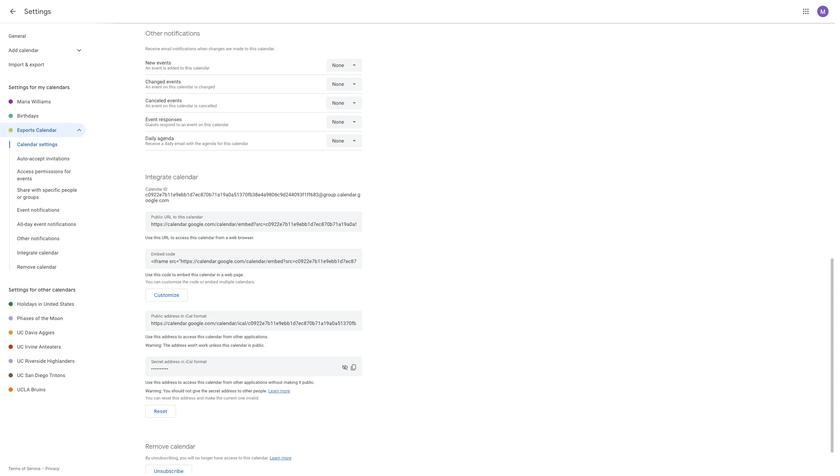 Task type: locate. For each thing, give the bounding box(es) containing it.
0 horizontal spatial a
[[161, 141, 164, 146]]

warning:
[[146, 343, 162, 348], [146, 389, 162, 394]]

states
[[60, 301, 74, 307]]

settings
[[39, 142, 58, 147]]

an inside new events an event is added to this calendar
[[146, 66, 151, 71]]

calendar
[[36, 127, 57, 133], [17, 142, 38, 147], [146, 187, 163, 192]]

event up canceled
[[152, 85, 162, 90]]

other up new
[[146, 30, 163, 38]]

4 use from the top
[[146, 380, 153, 385]]

other left the 'applications.'
[[233, 335, 243, 340]]

remove calendar up unsubscribing,
[[146, 443, 196, 451]]

general
[[9, 33, 26, 39]]

calendar inside changed events an event on this calendar is changed
[[177, 85, 193, 90]]

terms
[[9, 467, 21, 472]]

is left cancelled
[[195, 103, 198, 108]]

0 vertical spatial can
[[154, 280, 161, 285]]

longer
[[201, 456, 213, 461]]

1 vertical spatial can
[[154, 396, 161, 401]]

uc inside 'tree item'
[[17, 359, 24, 364]]

1 vertical spatial receive
[[146, 141, 160, 146]]

events for canceled events
[[167, 98, 182, 103]]

integrate calendar up id
[[146, 173, 198, 182]]

from left the 'applications.'
[[223, 335, 232, 340]]

0 vertical spatial public.
[[252, 343, 265, 348]]

0 horizontal spatial or
[[17, 194, 22, 200]]

notifications down all-day event notifications
[[31, 236, 60, 242]]

this
[[250, 46, 257, 51], [185, 66, 192, 71], [169, 85, 176, 90], [169, 103, 176, 108], [204, 122, 211, 127], [224, 141, 231, 146], [154, 235, 161, 240], [190, 235, 197, 240], [154, 273, 161, 278], [191, 273, 198, 278], [154, 335, 161, 340], [198, 335, 205, 340], [223, 343, 230, 348], [154, 380, 161, 385], [198, 380, 205, 385], [172, 396, 179, 401], [244, 456, 251, 461]]

new
[[146, 60, 156, 66]]

you
[[146, 280, 153, 285], [163, 389, 171, 394], [146, 396, 153, 401]]

event right 'day'
[[34, 222, 46, 227]]

1 vertical spatial of
[[22, 467, 26, 472]]

0 horizontal spatial with
[[32, 187, 41, 193]]

None field
[[327, 59, 362, 72], [327, 78, 362, 91], [327, 97, 362, 110], [327, 116, 362, 128], [327, 134, 362, 147], [327, 59, 362, 72], [327, 78, 362, 91], [327, 97, 362, 110], [327, 116, 362, 128], [327, 134, 362, 147]]

events down changed events an event on this calendar is changed
[[167, 98, 182, 103]]

holidays in united states
[[17, 301, 74, 307]]

1 horizontal spatial remove calendar
[[146, 443, 196, 451]]

an up canceled
[[146, 85, 151, 90]]

1 vertical spatial email
[[175, 141, 185, 146]]

0 vertical spatial more
[[280, 389, 290, 394]]

secret
[[209, 389, 220, 394]]

an
[[181, 122, 186, 127]]

access
[[17, 169, 34, 174]]

event
[[152, 66, 162, 71], [152, 85, 162, 90], [152, 103, 162, 108], [187, 122, 197, 127], [34, 222, 46, 227]]

with right daily in the top of the page
[[186, 141, 194, 146]]

0 horizontal spatial code
[[162, 273, 171, 278]]

1 horizontal spatial embed
[[205, 280, 218, 285]]

address right the
[[171, 343, 187, 348]]

agenda down event responses guests respond to an event on this calendar
[[202, 141, 216, 146]]

is
[[163, 66, 166, 71], [195, 85, 198, 90], [195, 103, 198, 108], [248, 343, 251, 348]]

can left reset
[[154, 396, 161, 401]]

0 horizontal spatial remove
[[17, 264, 35, 270]]

other
[[38, 287, 51, 293], [233, 335, 243, 340], [233, 380, 243, 385], [243, 389, 253, 394]]

access right url
[[176, 235, 189, 240]]

diego
[[35, 373, 48, 379]]

event inside event responses guests respond to an event on this calendar
[[187, 122, 197, 127]]

in up multiple
[[217, 273, 220, 278]]

1 vertical spatial with
[[32, 187, 41, 193]]

the up "you can reset this address and make the current one invalid."
[[202, 389, 208, 394]]

1 receive from the top
[[146, 46, 160, 51]]

access
[[176, 235, 189, 240], [183, 335, 197, 340], [183, 380, 197, 385], [224, 456, 238, 461]]

1 vertical spatial you
[[163, 389, 171, 394]]

other up invalid.
[[243, 389, 253, 394]]

0 vertical spatial remove
[[17, 264, 35, 270]]

0 vertical spatial email
[[161, 46, 172, 51]]

other up one
[[233, 380, 243, 385]]

is down the 'applications.'
[[248, 343, 251, 348]]

1 horizontal spatial of
[[35, 316, 40, 321]]

events inside new events an event is added to this calendar
[[157, 60, 171, 66]]

access inside use this address to access this calendar from other applications. warning: the address won't work unless this calendar is public.
[[183, 335, 197, 340]]

uc
[[17, 330, 24, 336], [17, 344, 24, 350], [17, 359, 24, 364], [17, 373, 24, 379]]

public. inside use this address to access this calendar from other applications. warning: the address won't work unless this calendar is public.
[[252, 343, 265, 348]]

event inside new events an event is added to this calendar
[[152, 66, 162, 71]]

0 vertical spatial an
[[146, 66, 151, 71]]

access inside the use this address to access this calendar from other applications without making it public. warning: you should not give the secret address to other people. learn more
[[183, 380, 197, 385]]

use inside the use this address to access this calendar from other applications without making it public. warning: you should not give the secret address to other people. learn more
[[146, 380, 153, 385]]

holidays
[[17, 301, 37, 307]]

settings right go back icon
[[24, 7, 51, 16]]

email up new events an event is added to this calendar
[[161, 46, 172, 51]]

0 horizontal spatial agenda
[[158, 136, 174, 141]]

reset
[[154, 408, 167, 415]]

embed left multiple
[[205, 280, 218, 285]]

1 uc from the top
[[17, 330, 24, 336]]

riverside
[[25, 359, 46, 364]]

4 uc from the top
[[17, 373, 24, 379]]

settings up the holidays
[[9, 287, 28, 293]]

calendars up states
[[52, 287, 76, 293]]

on for changed
[[163, 85, 168, 90]]

ucla bruins
[[17, 387, 46, 393]]

in left united
[[38, 301, 42, 307]]

1 vertical spatial remove
[[146, 443, 169, 451]]

the down use this code to embed this calendar in a web page.
[[183, 280, 189, 285]]

0 horizontal spatial embed
[[177, 273, 190, 278]]

2 vertical spatial you
[[146, 396, 153, 401]]

1 an from the top
[[146, 66, 151, 71]]

terms of service link
[[9, 467, 41, 472]]

0 vertical spatial web
[[229, 235, 237, 240]]

group
[[0, 137, 86, 274]]

calendar up settings
[[36, 127, 57, 133]]

on up canceled
[[163, 85, 168, 90]]

2 receive from the top
[[146, 141, 160, 146]]

None text field
[[151, 219, 357, 229]]

from inside the use this address to access this calendar from other applications without making it public. warning: you should not give the secret address to other people. learn more
[[223, 380, 232, 385]]

you for customize
[[146, 280, 153, 285]]

2 vertical spatial settings
[[9, 287, 28, 293]]

notifications down event notifications
[[48, 222, 76, 227]]

maria williams tree item
[[0, 95, 86, 109]]

in inside holidays in united states link
[[38, 301, 42, 307]]

2 horizontal spatial a
[[226, 235, 228, 240]]

event inside event responses guests respond to an event on this calendar
[[146, 117, 158, 122]]

1 vertical spatial integrate calendar
[[17, 250, 59, 256]]

0 vertical spatial in
[[217, 273, 220, 278]]

integrate down 'day'
[[17, 250, 38, 256]]

uc left 'riverside' on the bottom left of page
[[17, 359, 24, 364]]

email right daily in the top of the page
[[175, 141, 185, 146]]

a for use this url to access this calendar from a web browser.
[[226, 235, 228, 240]]

warning: inside the use this address to access this calendar from other applications without making it public. warning: you should not give the secret address to other people. learn more
[[146, 389, 162, 394]]

1 horizontal spatial or
[[200, 280, 204, 285]]

receive inside daily agenda receive a daily email with the agenda for this calendar
[[146, 141, 160, 146]]

1 vertical spatial calendars
[[52, 287, 76, 293]]

1 vertical spatial or
[[200, 280, 204, 285]]

on inside canceled events an event on this calendar is cancelled
[[163, 103, 168, 108]]

an up guests
[[146, 103, 151, 108]]

1 vertical spatial learn
[[270, 456, 281, 461]]

1 horizontal spatial in
[[217, 273, 220, 278]]

embed up the customize
[[177, 273, 190, 278]]

settings for settings for other calendars
[[9, 287, 28, 293]]

event left respond at the top
[[146, 117, 158, 122]]

0 vertical spatial of
[[35, 316, 40, 321]]

0 horizontal spatial remove calendar
[[17, 264, 57, 270]]

for inside daily agenda receive a daily email with the agenda for this calendar
[[217, 141, 223, 146]]

daily
[[146, 136, 156, 141]]

remove up settings for other calendars
[[17, 264, 35, 270]]

added
[[167, 66, 179, 71]]

0 vertical spatial receive
[[146, 46, 160, 51]]

event right the an on the left top of page
[[187, 122, 197, 127]]

receive up new
[[146, 46, 160, 51]]

current
[[224, 396, 237, 401]]

access right have
[[224, 456, 238, 461]]

uc inside "tree item"
[[17, 344, 24, 350]]

event inside changed events an event on this calendar is changed
[[152, 85, 162, 90]]

the left moon
[[41, 316, 49, 321]]

with up groups
[[32, 187, 41, 193]]

3 an from the top
[[146, 103, 151, 108]]

event up all-
[[17, 207, 30, 213]]

1 vertical spatial embed
[[205, 280, 218, 285]]

1 vertical spatial from
[[223, 335, 232, 340]]

web up multiple
[[225, 273, 233, 278]]

agenda
[[158, 136, 174, 141], [202, 141, 216, 146]]

2 warning: from the top
[[146, 389, 162, 394]]

1 horizontal spatial public.
[[302, 380, 315, 385]]

work
[[199, 343, 208, 348]]

0 horizontal spatial of
[[22, 467, 26, 472]]

1 vertical spatial an
[[146, 85, 151, 90]]

from inside use this address to access this calendar from other applications. warning: the address won't work unless this calendar is public.
[[223, 335, 232, 340]]

is inside use this address to access this calendar from other applications. warning: the address won't work unless this calendar is public.
[[248, 343, 251, 348]]

1 vertical spatial remove calendar
[[146, 443, 196, 451]]

calendars.
[[236, 280, 255, 285]]

other inside use this address to access this calendar from other applications. warning: the address won't work unless this calendar is public.
[[233, 335, 243, 340]]

code
[[162, 273, 171, 278], [190, 280, 199, 285]]

a left daily in the top of the page
[[161, 141, 164, 146]]

uc left davis
[[17, 330, 24, 336]]

you up reset
[[163, 389, 171, 394]]

calendar inside canceled events an event on this calendar is cancelled
[[177, 103, 193, 108]]

or
[[17, 194, 22, 200], [200, 280, 204, 285]]

2 vertical spatial a
[[221, 273, 224, 278]]

events inside changed events an event on this calendar is changed
[[167, 79, 181, 85]]

1 warning: from the top
[[146, 343, 162, 348]]

1 vertical spatial warning:
[[146, 389, 162, 394]]

accept
[[29, 156, 45, 162]]

0 vertical spatial learn
[[269, 389, 279, 394]]

events for new events
[[157, 60, 171, 66]]

other notifications down all-day event notifications
[[17, 236, 60, 242]]

to inside event responses guests respond to an event on this calendar
[[177, 122, 180, 127]]

event inside settings for my calendars tree
[[17, 207, 30, 213]]

auto-
[[17, 156, 29, 162]]

access up won't
[[183, 335, 197, 340]]

birthdays tree item
[[0, 109, 86, 123]]

birthdays link
[[17, 109, 86, 123]]

3 use from the top
[[146, 335, 153, 340]]

public. down the 'applications.'
[[252, 343, 265, 348]]

event notifications
[[17, 207, 60, 213]]

0 vertical spatial settings
[[24, 7, 51, 16]]

event inside settings for my calendars tree
[[34, 222, 46, 227]]

on inside changed events an event on this calendar is changed
[[163, 85, 168, 90]]

2 vertical spatial an
[[146, 103, 151, 108]]

0 vertical spatial calendars
[[46, 84, 70, 91]]

1 vertical spatial learn more link
[[270, 456, 292, 461]]

1 vertical spatial other
[[17, 236, 30, 242]]

calendars right my at left top
[[46, 84, 70, 91]]

2 can from the top
[[154, 396, 161, 401]]

is left changed
[[195, 85, 198, 90]]

won't
[[188, 343, 198, 348]]

1 horizontal spatial with
[[186, 141, 194, 146]]

this inside changed events an event on this calendar is changed
[[169, 85, 176, 90]]

is left 'added'
[[163, 66, 166, 71]]

calendars
[[46, 84, 70, 91], [52, 287, 76, 293]]

other down all-
[[17, 236, 30, 242]]

1 vertical spatial code
[[190, 280, 199, 285]]

1 vertical spatial event
[[17, 207, 30, 213]]

uc for uc riverside highlanders
[[17, 359, 24, 364]]

use for use this url to access this calendar from a web browser.
[[146, 235, 153, 240]]

on up daily agenda receive a daily email with the agenda for this calendar
[[199, 122, 203, 127]]

integrate up id
[[146, 173, 172, 182]]

events inside access permissions for events
[[17, 176, 32, 182]]

events right new
[[157, 60, 171, 66]]

remove up unsubscribing,
[[146, 443, 169, 451]]

of for service
[[22, 467, 26, 472]]

tree
[[0, 29, 86, 72]]

0 vertical spatial a
[[161, 141, 164, 146]]

0 horizontal spatial in
[[38, 301, 42, 307]]

settings up maria
[[9, 84, 28, 91]]

1 can from the top
[[154, 280, 161, 285]]

davis
[[25, 330, 38, 336]]

event inside canceled events an event on this calendar is cancelled
[[152, 103, 162, 108]]

can left the customize
[[154, 280, 161, 285]]

ucla bruins tree item
[[0, 383, 86, 397]]

0 horizontal spatial other
[[17, 236, 30, 242]]

event for event notifications
[[17, 207, 30, 213]]

0 vertical spatial learn more link
[[269, 389, 290, 394]]

to inside use this address to access this calendar from other applications. warning: the address won't work unless this calendar is public.
[[178, 335, 182, 340]]

an
[[146, 66, 151, 71], [146, 85, 151, 90], [146, 103, 151, 108]]

or inside the 'share with specific people or groups'
[[17, 194, 22, 200]]

0 horizontal spatial integrate
[[17, 250, 38, 256]]

new events an event is added to this calendar
[[146, 60, 210, 71]]

the inside daily agenda receive a daily email with the agenda for this calendar
[[195, 141, 201, 146]]

san
[[25, 373, 34, 379]]

public.
[[252, 343, 265, 348], [302, 380, 315, 385]]

agenda down respond at the top
[[158, 136, 174, 141]]

calendar id c0922e7b11e9ebb1d7ec870b71a19a0a51370fb38e4a9806c9d244093f1ff683@group.calendar.g oogle.com
[[146, 187, 361, 203]]

calendar inside 'calendar id c0922e7b11e9ebb1d7ec870b71a19a0a51370fb38e4a9806c9d244093f1ff683@group.calendar.g oogle.com'
[[146, 187, 163, 192]]

other up holidays in united states
[[38, 287, 51, 293]]

event up responses
[[152, 103, 162, 108]]

1 horizontal spatial agenda
[[202, 141, 216, 146]]

0 vertical spatial event
[[146, 117, 158, 122]]

2 use from the top
[[146, 273, 153, 278]]

3 uc from the top
[[17, 359, 24, 364]]

the down secret
[[217, 396, 223, 401]]

0 vertical spatial other
[[146, 30, 163, 38]]

1 vertical spatial integrate
[[17, 250, 38, 256]]

events down 'added'
[[167, 79, 181, 85]]

use inside use this address to access this calendar from other applications. warning: the address won't work unless this calendar is public.
[[146, 335, 153, 340]]

0 vertical spatial from
[[216, 235, 225, 240]]

0 horizontal spatial other notifications
[[17, 236, 60, 242]]

an for new events
[[146, 66, 151, 71]]

from left browser.
[[216, 235, 225, 240]]

1 vertical spatial in
[[38, 301, 42, 307]]

0 vertical spatial calendar
[[36, 127, 57, 133]]

1 vertical spatial settings
[[9, 84, 28, 91]]

code up the customize
[[162, 273, 171, 278]]

responses
[[159, 117, 182, 122]]

None text field
[[151, 256, 357, 266], [151, 319, 357, 329], [151, 364, 357, 374], [151, 256, 357, 266], [151, 319, 357, 329], [151, 364, 357, 374]]

an up changed
[[146, 66, 151, 71]]

1 vertical spatial more
[[282, 456, 292, 461]]

0 vertical spatial on
[[163, 85, 168, 90]]

integrate calendar down all-day event notifications
[[17, 250, 59, 256]]

without
[[269, 380, 283, 385]]

2 an from the top
[[146, 85, 151, 90]]

settings for settings for my calendars
[[9, 84, 28, 91]]

1 vertical spatial calendar
[[17, 142, 38, 147]]

2 uc from the top
[[17, 344, 24, 350]]

use this address to access this calendar from other applications. warning: the address won't work unless this calendar is public.
[[146, 335, 269, 348]]

code down use this code to embed this calendar in a web page.
[[190, 280, 199, 285]]

phases of the moon link
[[17, 311, 86, 326]]

events inside canceled events an event on this calendar is cancelled
[[167, 98, 182, 103]]

calendar for calendar settings
[[17, 142, 38, 147]]

0 horizontal spatial event
[[17, 207, 30, 213]]

group containing calendar settings
[[0, 137, 86, 274]]

one
[[238, 396, 245, 401]]

events down "access" at top
[[17, 176, 32, 182]]

a
[[161, 141, 164, 146], [226, 235, 228, 240], [221, 273, 224, 278]]

from up 'current' on the bottom left of page
[[223, 380, 232, 385]]

1 horizontal spatial other notifications
[[146, 30, 200, 38]]

an inside canceled events an event on this calendar is cancelled
[[146, 103, 151, 108]]

on
[[163, 85, 168, 90], [163, 103, 168, 108], [199, 122, 203, 127]]

1 use from the top
[[146, 235, 153, 240]]

use for use this code to embed this calendar in a web page.
[[146, 273, 153, 278]]

you left reset
[[146, 396, 153, 401]]

is inside canceled events an event on this calendar is cancelled
[[195, 103, 198, 108]]

making
[[284, 380, 298, 385]]

phases
[[17, 316, 34, 321]]

0 vertical spatial calendar.
[[258, 46, 275, 51]]

1 horizontal spatial a
[[221, 273, 224, 278]]

remove inside settings for my calendars tree
[[17, 264, 35, 270]]

can for reset
[[154, 396, 161, 401]]

this inside event responses guests respond to an event on this calendar
[[204, 122, 211, 127]]

on up responses
[[163, 103, 168, 108]]

events for changed events
[[167, 79, 181, 85]]

a left browser.
[[226, 235, 228, 240]]

in
[[217, 273, 220, 278], [38, 301, 42, 307]]

uc left "san"
[[17, 373, 24, 379]]

web left browser.
[[229, 235, 237, 240]]

an inside changed events an event on this calendar is changed
[[146, 85, 151, 90]]

email inside daily agenda receive a daily email with the agenda for this calendar
[[175, 141, 185, 146]]

1 vertical spatial on
[[163, 103, 168, 108]]

1 horizontal spatial email
[[175, 141, 185, 146]]

settings for other calendars
[[9, 287, 76, 293]]

0 vertical spatial warning:
[[146, 343, 162, 348]]

1 vertical spatial web
[[225, 273, 233, 278]]

calendar settings
[[17, 142, 58, 147]]

applications
[[244, 380, 268, 385]]

0 horizontal spatial public.
[[252, 343, 265, 348]]

0 vertical spatial or
[[17, 194, 22, 200]]

calendar left id
[[146, 187, 163, 192]]

learn
[[269, 389, 279, 394], [270, 456, 281, 461]]

use
[[146, 235, 153, 240], [146, 273, 153, 278], [146, 335, 153, 340], [146, 380, 153, 385]]

other notifications up new events an event is added to this calendar
[[146, 30, 200, 38]]

public. right it
[[302, 380, 315, 385]]

a for use this code to embed this calendar in a web page.
[[221, 273, 224, 278]]

you can reset this address and make the current one invalid.
[[146, 396, 260, 401]]

receive left daily in the top of the page
[[146, 141, 160, 146]]

uc riverside highlanders link
[[17, 354, 86, 369]]

remove calendar
[[17, 264, 57, 270], [146, 443, 196, 451]]

uc for uc davis aggies
[[17, 330, 24, 336]]

1 horizontal spatial integrate
[[146, 173, 172, 182]]

access up not
[[183, 380, 197, 385]]

browser.
[[238, 235, 254, 240]]

0 horizontal spatial integrate calendar
[[17, 250, 59, 256]]

1 vertical spatial public.
[[302, 380, 315, 385]]

0 vertical spatial you
[[146, 280, 153, 285]]

or down use this code to embed this calendar in a web page.
[[200, 280, 204, 285]]

0 vertical spatial with
[[186, 141, 194, 146]]

of inside "tree item"
[[35, 316, 40, 321]]

notifications
[[164, 30, 200, 38], [173, 46, 196, 51], [31, 207, 60, 213], [48, 222, 76, 227], [31, 236, 60, 242]]

calendar down esports
[[17, 142, 38, 147]]

1 vertical spatial other notifications
[[17, 236, 60, 242]]

remove calendar up settings for other calendars
[[17, 264, 57, 270]]

settings
[[24, 7, 51, 16], [9, 84, 28, 91], [9, 287, 28, 293]]

uc left irvine
[[17, 344, 24, 350]]

event up changed
[[152, 66, 162, 71]]

email
[[161, 46, 172, 51], [175, 141, 185, 146]]

uc davis aggies tree item
[[0, 326, 86, 340]]

you left the customize
[[146, 280, 153, 285]]

warning: up reset
[[146, 389, 162, 394]]

uc riverside highlanders tree item
[[0, 354, 86, 369]]

uc irvine anteaters tree item
[[0, 340, 86, 354]]

1 horizontal spatial integrate calendar
[[146, 173, 198, 182]]

2 vertical spatial calendar
[[146, 187, 163, 192]]

calendars for settings for my calendars
[[46, 84, 70, 91]]

daily agenda receive a daily email with the agenda for this calendar
[[146, 136, 248, 146]]

esports calendar
[[17, 127, 57, 133]]

of right terms
[[22, 467, 26, 472]]

from for web
[[216, 235, 225, 240]]

a up multiple
[[221, 273, 224, 278]]

0 vertical spatial remove calendar
[[17, 264, 57, 270]]

unsubscribing,
[[151, 456, 179, 461]]

of right phases
[[35, 316, 40, 321]]



Task type: describe. For each thing, give the bounding box(es) containing it.
0 vertical spatial other notifications
[[146, 30, 200, 38]]

people
[[62, 187, 77, 193]]

is inside new events an event is added to this calendar
[[163, 66, 166, 71]]

access for use this address to access this calendar from other applications. warning: the address won't work unless this calendar is public.
[[183, 335, 197, 340]]

warning: inside use this address to access this calendar from other applications. warning: the address won't work unless this calendar is public.
[[146, 343, 162, 348]]

you inside the use this address to access this calendar from other applications without making it public. warning: you should not give the secret address to other people. learn more
[[163, 389, 171, 394]]

1 horizontal spatial remove
[[146, 443, 169, 451]]

settings for settings
[[24, 7, 51, 16]]

0 vertical spatial code
[[162, 273, 171, 278]]

williams
[[31, 99, 51, 105]]

1 horizontal spatial other
[[146, 30, 163, 38]]

1 horizontal spatial code
[[190, 280, 199, 285]]

this inside daily agenda receive a daily email with the agenda for this calendar
[[224, 141, 231, 146]]

service
[[27, 467, 41, 472]]

phases of the moon tree item
[[0, 311, 86, 326]]

calendar inside new events an event is added to this calendar
[[193, 66, 210, 71]]

calendar inside event responses guests respond to an event on this calendar
[[212, 122, 229, 127]]

this inside canceled events an event on this calendar is cancelled
[[169, 103, 176, 108]]

notifications up "when"
[[164, 30, 200, 38]]

import
[[9, 62, 24, 67]]

changed
[[199, 85, 215, 90]]

event responses guests respond to an event on this calendar
[[146, 117, 229, 127]]

learn more link for by unsubscribing, you will no longer have access to this calendar.
[[270, 456, 292, 461]]

guests
[[146, 122, 159, 127]]

groups
[[23, 194, 39, 200]]

you
[[180, 456, 187, 461]]

settings for my calendars
[[9, 84, 70, 91]]

import & export
[[9, 62, 44, 67]]

give
[[193, 389, 201, 394]]

all-
[[17, 222, 24, 227]]

access permissions for events
[[17, 169, 71, 182]]

–
[[42, 467, 44, 472]]

more inside the use this address to access this calendar from other applications without making it public. warning: you should not give the secret address to other people. learn more
[[280, 389, 290, 394]]

uc san diego tritons tree item
[[0, 369, 86, 383]]

id
[[164, 187, 168, 192]]

export
[[30, 62, 44, 67]]

other inside group
[[17, 236, 30, 242]]

with inside daily agenda receive a daily email with the agenda for this calendar
[[186, 141, 194, 146]]

you for reset
[[146, 396, 153, 401]]

invalid.
[[246, 396, 260, 401]]

esports calendar tree item
[[0, 123, 86, 137]]

on inside event responses guests respond to an event on this calendar
[[199, 122, 203, 127]]

event for new
[[152, 66, 162, 71]]

will
[[188, 456, 194, 461]]

for inside access permissions for events
[[65, 169, 71, 174]]

this inside new events an event is added to this calendar
[[185, 66, 192, 71]]

0 vertical spatial embed
[[177, 273, 190, 278]]

uc for uc irvine anteaters
[[17, 344, 24, 350]]

uc irvine anteaters link
[[17, 340, 86, 354]]

united
[[44, 301, 58, 307]]

daily
[[165, 141, 174, 146]]

use for use this address to access this calendar from other applications. warning: the address won't work unless this calendar is public.
[[146, 335, 153, 340]]

the inside phases of the moon link
[[41, 316, 49, 321]]

aggies
[[39, 330, 55, 336]]

ucla
[[17, 387, 30, 393]]

use for use this address to access this calendar from other applications without making it public. warning: you should not give the secret address to other people. learn more
[[146, 380, 153, 385]]

privacy
[[45, 467, 59, 472]]

esports calendar link
[[17, 123, 73, 137]]

reset button
[[146, 403, 176, 420]]

changes
[[209, 46, 225, 51]]

canceled events an event on this calendar is cancelled
[[146, 98, 217, 108]]

learn inside the use this address to access this calendar from other applications without making it public. warning: you should not give the secret address to other people. learn more
[[269, 389, 279, 394]]

specific
[[42, 187, 60, 193]]

add calendar
[[9, 47, 39, 53]]

event for canceled
[[152, 103, 162, 108]]

unless
[[209, 343, 222, 348]]

by
[[146, 456, 150, 461]]

with inside the 'share with specific people or groups'
[[32, 187, 41, 193]]

receive email notifications when changes are made to this calendar.
[[146, 46, 275, 51]]

all-day event notifications
[[17, 222, 76, 227]]

access for use this address to access this calendar from other applications without making it public. warning: you should not give the secret address to other people. learn more
[[183, 380, 197, 385]]

are
[[226, 46, 232, 51]]

c0922e7b11e9ebb1d7ec870b71a19a0a51370fb38e4a9806c9d244093f1ff683@group.calendar.g
[[146, 192, 361, 198]]

uc san diego tritons
[[17, 373, 65, 379]]

is inside changed events an event on this calendar is changed
[[195, 85, 198, 90]]

from for applications.
[[223, 335, 232, 340]]

web for page.
[[225, 273, 233, 278]]

have
[[214, 456, 223, 461]]

an for canceled events
[[146, 103, 151, 108]]

uc for uc san diego tritons
[[17, 373, 24, 379]]

0 vertical spatial integrate calendar
[[146, 173, 198, 182]]

from for applications
[[223, 380, 232, 385]]

to inside new events an event is added to this calendar
[[180, 66, 184, 71]]

0 vertical spatial integrate
[[146, 173, 172, 182]]

on for canceled
[[163, 103, 168, 108]]

settings for other calendars tree
[[0, 297, 86, 397]]

1 vertical spatial calendar.
[[252, 456, 269, 461]]

remove calendar inside settings for my calendars tree
[[17, 264, 57, 270]]

cancelled
[[199, 103, 217, 108]]

bruins
[[31, 387, 46, 393]]

event for event responses guests respond to an event on this calendar
[[146, 117, 158, 122]]

day
[[24, 222, 33, 227]]

url
[[162, 235, 170, 240]]

phases of the moon
[[17, 316, 63, 321]]

settings heading
[[24, 7, 51, 16]]

calendar inside esports calendar link
[[36, 127, 57, 133]]

make
[[205, 396, 215, 401]]

by unsubscribing, you will no longer have access to this calendar. learn more
[[146, 456, 292, 461]]

made
[[233, 46, 244, 51]]

public. inside the use this address to access this calendar from other applications without making it public. warning: you should not give the secret address to other people. learn more
[[302, 380, 315, 385]]

calendars for settings for other calendars
[[52, 287, 76, 293]]

address down not
[[181, 396, 196, 401]]

settings for my calendars tree
[[0, 95, 86, 274]]

applications.
[[244, 335, 269, 340]]

other notifications inside settings for my calendars tree
[[17, 236, 60, 242]]

anteaters
[[39, 344, 61, 350]]

the inside the use this address to access this calendar from other applications without making it public. warning: you should not give the secret address to other people. learn more
[[202, 389, 208, 394]]

irvine
[[25, 344, 38, 350]]

access for use this url to access this calendar from a web browser.
[[176, 235, 189, 240]]

address up should
[[162, 380, 177, 385]]

respond
[[160, 122, 175, 127]]

customize
[[154, 292, 179, 299]]

event for changed
[[152, 85, 162, 90]]

tree containing general
[[0, 29, 86, 72]]

calendar inside the use this address to access this calendar from other applications without making it public. warning: you should not give the secret address to other people. learn more
[[206, 380, 222, 385]]

notifications up new events an event is added to this calendar
[[173, 46, 196, 51]]

oogle.com
[[146, 198, 169, 203]]

uc san diego tritons link
[[17, 369, 86, 383]]

birthdays
[[17, 113, 39, 119]]

you can customize the code or embed multiple calendars.
[[146, 280, 255, 285]]

auto-accept invitations
[[17, 156, 70, 162]]

can for customize
[[154, 280, 161, 285]]

permissions
[[35, 169, 63, 174]]

holidays in united states link
[[17, 297, 86, 311]]

uc davis aggies link
[[17, 326, 86, 340]]

privacy link
[[45, 467, 59, 472]]

moon
[[50, 316, 63, 321]]

integrate inside group
[[17, 250, 38, 256]]

&
[[25, 62, 28, 67]]

uc riverside highlanders
[[17, 359, 75, 364]]

web for browser.
[[229, 235, 237, 240]]

people.
[[254, 389, 268, 394]]

address up the
[[162, 335, 177, 340]]

share with specific people or groups
[[17, 187, 77, 200]]

changed
[[146, 79, 165, 85]]

a inside daily agenda receive a daily email with the agenda for this calendar
[[161, 141, 164, 146]]

0 horizontal spatial email
[[161, 46, 172, 51]]

terms of service – privacy
[[9, 467, 59, 472]]

customize
[[162, 280, 182, 285]]

learn more link for warning: you should not give the secret address to other people.
[[269, 389, 290, 394]]

no
[[195, 456, 200, 461]]

address up 'current' on the bottom left of page
[[222, 389, 237, 394]]

multiple
[[219, 280, 235, 285]]

uc irvine anteaters
[[17, 344, 61, 350]]

an for changed events
[[146, 85, 151, 90]]

maria williams
[[17, 99, 51, 105]]

page.
[[234, 273, 244, 278]]

notifications up all-day event notifications
[[31, 207, 60, 213]]

holidays in united states tree item
[[0, 297, 86, 311]]

tritons
[[49, 373, 65, 379]]

go back image
[[9, 7, 17, 16]]

of for the
[[35, 316, 40, 321]]

integrate calendar inside group
[[17, 250, 59, 256]]

changed events an event on this calendar is changed
[[146, 79, 215, 90]]

calendar for calendar id c0922e7b11e9ebb1d7ec870b71a19a0a51370fb38e4a9806c9d244093f1ff683@group.calendar.g oogle.com
[[146, 187, 163, 192]]

calendar inside daily agenda receive a daily email with the agenda for this calendar
[[232, 141, 248, 146]]



Task type: vqa. For each thing, say whether or not it's contained in the screenshot.
Chicago
no



